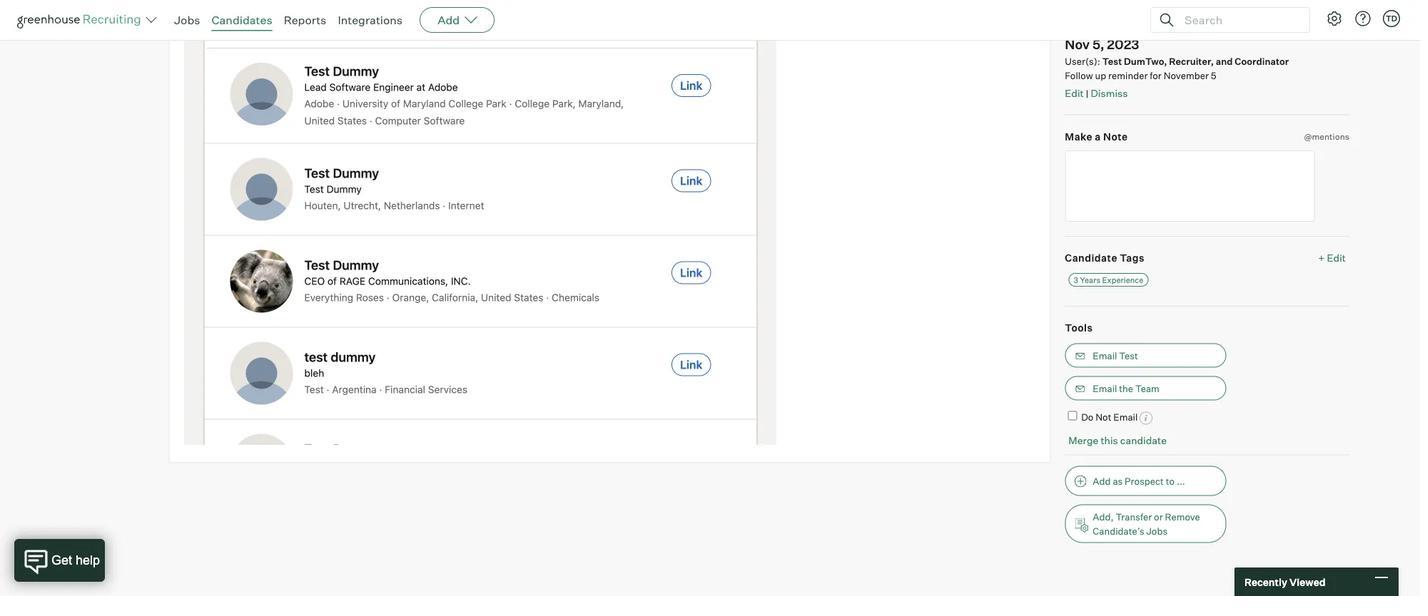 Task type: vqa. For each thing, say whether or not it's contained in the screenshot.
by
no



Task type: locate. For each thing, give the bounding box(es) containing it.
test up 'the'
[[1120, 351, 1139, 362]]

1 vertical spatial email
[[1093, 383, 1118, 395]]

...
[[1177, 476, 1186, 488]]

up inside "nov 5, 2023 user(s): test dumtwo, recruiter, and coordinator follow up reminder for november 5 edit | dismiss"
[[1096, 70, 1107, 81]]

1 vertical spatial up
[[1096, 70, 1107, 81]]

test down 2023
[[1103, 56, 1122, 68]]

0 vertical spatial up
[[1104, 10, 1117, 23]]

jobs down or
[[1147, 526, 1168, 538]]

1 horizontal spatial add
[[1093, 476, 1111, 488]]

do
[[1082, 412, 1094, 423]]

email up email the team
[[1093, 351, 1118, 362]]

a
[[1095, 131, 1101, 143]]

3
[[1074, 276, 1079, 285]]

2 horizontal spatial add
[[1331, 10, 1350, 23]]

test inside "nov 5, 2023 user(s): test dumtwo, recruiter, and coordinator follow up reminder for november 5 edit | dismiss"
[[1103, 56, 1122, 68]]

merge this candidate
[[1069, 435, 1167, 447]]

0 horizontal spatial edit
[[1065, 87, 1084, 100]]

1 vertical spatial test
[[1120, 351, 1139, 362]]

email right not
[[1114, 412, 1138, 423]]

add button
[[420, 7, 495, 33]]

jobs
[[174, 13, 200, 27], [1147, 526, 1168, 538]]

candidates
[[212, 13, 272, 27]]

td button
[[1384, 10, 1401, 27]]

add
[[1331, 10, 1350, 23], [438, 13, 460, 27], [1093, 476, 1111, 488]]

@mentions
[[1305, 131, 1350, 142]]

+
[[1322, 10, 1329, 23], [1319, 252, 1325, 265]]

None text field
[[1065, 151, 1315, 222]]

0 horizontal spatial add
[[438, 13, 460, 27]]

+ edit link
[[1315, 249, 1350, 269]]

+ for + edit
[[1319, 252, 1325, 265]]

add, transfer or remove candidate's jobs
[[1093, 512, 1201, 538]]

0 vertical spatial edit
[[1065, 87, 1084, 100]]

up up 5,
[[1104, 10, 1117, 23]]

up up dismiss 'link'
[[1096, 70, 1107, 81]]

0 vertical spatial +
[[1322, 10, 1329, 23]]

5,
[[1093, 36, 1105, 53]]

up
[[1104, 10, 1117, 23], [1096, 70, 1107, 81]]

+ inside + edit link
[[1319, 252, 1325, 265]]

add inside add as prospect to ... button
[[1093, 476, 1111, 488]]

dumtwo,
[[1124, 56, 1168, 68]]

remove
[[1165, 512, 1201, 523]]

0 horizontal spatial jobs
[[174, 13, 200, 27]]

2 vertical spatial email
[[1114, 412, 1138, 423]]

@mentions link
[[1305, 130, 1350, 144]]

recruiter,
[[1170, 56, 1214, 68]]

recently
[[1245, 576, 1288, 589]]

or
[[1154, 512, 1163, 523]]

test
[[1103, 56, 1122, 68], [1120, 351, 1139, 362]]

1 vertical spatial jobs
[[1147, 526, 1168, 538]]

1 horizontal spatial edit
[[1328, 252, 1347, 265]]

integrations link
[[338, 13, 403, 27]]

+ for + add
[[1322, 10, 1329, 23]]

jobs inside the add, transfer or remove candidate's jobs
[[1147, 526, 1168, 538]]

recently viewed
[[1245, 576, 1326, 589]]

jobs left candidates link
[[174, 13, 200, 27]]

viewed
[[1290, 576, 1326, 589]]

email test
[[1093, 351, 1139, 362]]

reminder
[[1119, 10, 1169, 23]]

0 vertical spatial test
[[1103, 56, 1122, 68]]

experience
[[1103, 276, 1144, 285]]

+ inside + add link
[[1322, 10, 1329, 23]]

1 vertical spatial +
[[1319, 252, 1325, 265]]

merge
[[1069, 435, 1099, 447]]

merge this candidate link
[[1069, 435, 1167, 447]]

add inside add popup button
[[438, 13, 460, 27]]

email
[[1093, 351, 1118, 362], [1093, 383, 1118, 395], [1114, 412, 1138, 423]]

0 vertical spatial email
[[1093, 351, 1118, 362]]

november
[[1164, 70, 1209, 81]]

email the team button
[[1065, 377, 1227, 401]]

make
[[1065, 131, 1093, 143]]

candidate tags
[[1065, 252, 1145, 265]]

transfer
[[1116, 512, 1152, 523]]

make a note
[[1065, 131, 1128, 143]]

email left 'the'
[[1093, 383, 1118, 395]]

1 horizontal spatial jobs
[[1147, 526, 1168, 538]]

edit
[[1065, 87, 1084, 100], [1328, 252, 1347, 265]]

3 years experience link
[[1069, 274, 1149, 287]]

to
[[1166, 476, 1175, 488]]

Search text field
[[1182, 10, 1297, 30]]



Task type: describe. For each thing, give the bounding box(es) containing it.
2023
[[1108, 36, 1140, 53]]

configure image
[[1327, 10, 1344, 27]]

reports
[[284, 13, 327, 27]]

add for add
[[438, 13, 460, 27]]

add for add as prospect to ...
[[1093, 476, 1111, 488]]

follow-
[[1065, 10, 1104, 23]]

0 vertical spatial jobs
[[174, 13, 200, 27]]

dismiss link
[[1091, 87, 1128, 100]]

integrations
[[338, 13, 403, 27]]

candidate's
[[1093, 526, 1145, 538]]

1 vertical spatial edit
[[1328, 252, 1347, 265]]

email for email the team
[[1093, 383, 1118, 395]]

not
[[1096, 412, 1112, 423]]

do not email
[[1082, 412, 1138, 423]]

test inside button
[[1120, 351, 1139, 362]]

tags
[[1120, 252, 1145, 265]]

nov 5, 2023 user(s): test dumtwo, recruiter, and coordinator follow up reminder for november 5 edit | dismiss
[[1065, 36, 1290, 100]]

follow
[[1065, 70, 1094, 81]]

years
[[1080, 276, 1101, 285]]

edit link
[[1065, 87, 1084, 100]]

for
[[1150, 70, 1162, 81]]

add,
[[1093, 512, 1114, 523]]

+ add link
[[1322, 9, 1350, 23]]

add inside + add link
[[1331, 10, 1350, 23]]

team
[[1136, 383, 1160, 395]]

edit inside "nov 5, 2023 user(s): test dumtwo, recruiter, and coordinator follow up reminder for november 5 edit | dismiss"
[[1065, 87, 1084, 100]]

this
[[1101, 435, 1119, 447]]

candidate
[[1065, 252, 1118, 265]]

the
[[1120, 383, 1134, 395]]

|
[[1086, 88, 1089, 99]]

3 years experience
[[1074, 276, 1144, 285]]

follow-up reminder
[[1065, 10, 1169, 23]]

coordinator
[[1235, 56, 1290, 68]]

add, transfer or remove candidate's jobs button
[[1065, 505, 1227, 544]]

dismiss
[[1091, 87, 1128, 100]]

add as prospect to ...
[[1093, 476, 1186, 488]]

note
[[1104, 131, 1128, 143]]

jobs link
[[174, 13, 200, 27]]

tools
[[1065, 322, 1093, 335]]

email the team
[[1093, 383, 1160, 395]]

+ edit
[[1319, 252, 1347, 265]]

reports link
[[284, 13, 327, 27]]

reminder
[[1109, 70, 1148, 81]]

Do Not Email checkbox
[[1068, 412, 1078, 421]]

user(s):
[[1065, 56, 1101, 68]]

prospect
[[1125, 476, 1164, 488]]

5
[[1211, 70, 1217, 81]]

as
[[1113, 476, 1123, 488]]

email for email test
[[1093, 351, 1118, 362]]

+ add
[[1322, 10, 1350, 23]]

email test button
[[1065, 344, 1227, 368]]

candidates link
[[212, 13, 272, 27]]

candidate
[[1121, 435, 1167, 447]]

nov
[[1065, 36, 1090, 53]]

td
[[1386, 14, 1398, 23]]

and
[[1216, 56, 1233, 68]]

add as prospect to ... button
[[1065, 467, 1227, 497]]

td button
[[1381, 7, 1404, 30]]

greenhouse recruiting image
[[17, 11, 146, 29]]



